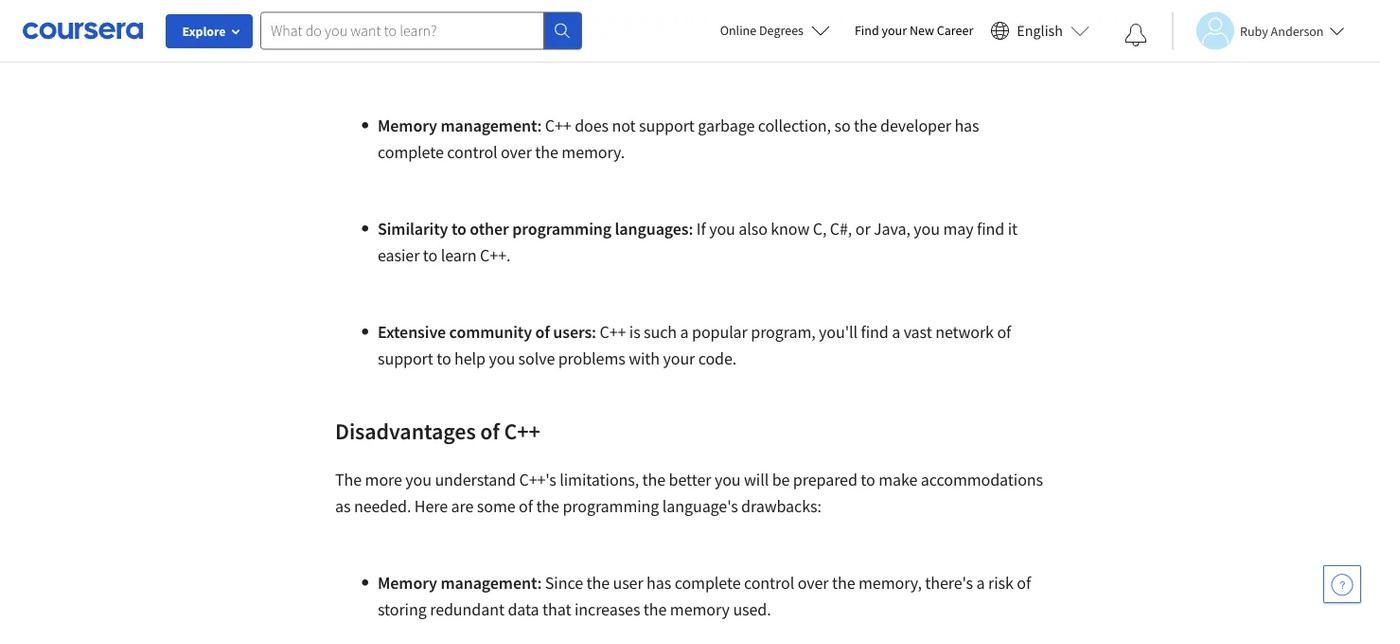 Task type: describe. For each thing, give the bounding box(es) containing it.
ruby
[[1241, 22, 1269, 39]]

explore button
[[166, 14, 253, 48]]

better
[[669, 469, 712, 491]]

coursera image
[[23, 15, 143, 46]]

of inside c++ is such a popular program, you'll find a vast network of support to help you solve problems with your code.
[[998, 322, 1012, 343]]

the left memory, at the right
[[832, 572, 856, 594]]

not
[[612, 115, 636, 136]]

find your new career link
[[846, 19, 983, 43]]

find inside c++ is such a popular program, you'll find a vast network of support to help you solve problems with your code.
[[861, 322, 889, 343]]

so
[[835, 115, 851, 136]]

you inside c++ is such a popular program, you'll find a vast network of support to help you solve problems with your code.
[[489, 348, 515, 369]]

explore
[[182, 23, 226, 40]]

popular
[[692, 322, 748, 343]]

a left vast
[[892, 322, 901, 343]]

redundant
[[430, 599, 505, 620]]

extensive community of users:
[[378, 322, 597, 343]]

disadvantages of c++
[[335, 417, 540, 445]]

you'll
[[819, 322, 858, 343]]

programs
[[414, 38, 482, 60]]

0 vertical spatial programming
[[513, 218, 612, 240]]

developer
[[881, 115, 952, 136]]

data
[[508, 599, 539, 620]]

as
[[431, 12, 448, 33]]

management: for memory.
[[441, 115, 542, 136]]

english
[[1017, 21, 1063, 40]]

users:
[[553, 322, 597, 343]]

a inside the as a compiler-based language, c++ is faster than python. the same code running in both programs simultaneously will generate in c++ first.
[[451, 12, 460, 33]]

find
[[855, 22, 880, 39]]

c++.
[[480, 245, 511, 266]]

java,
[[874, 218, 911, 240]]

to inside if you also know c, c#, or java, you may find it easier to learn c++.
[[423, 245, 438, 266]]

c++ inside the c++ does not support garbage collection, so the developer has complete control over the memory.
[[545, 115, 572, 136]]

collection,
[[758, 115, 831, 136]]

complete inside since the user has complete control over the memory, there's a risk of storing redundant data that increases the memory used.
[[675, 572, 741, 594]]

will inside the more you understand c++'s limitations, the better you will be prepared to make accommodations as needed. here are some of the programming language's drawbacks:
[[744, 469, 769, 491]]

accommodations
[[921, 469, 1044, 491]]

over inside the c++ does not support garbage collection, so the developer has complete control over the memory.
[[501, 142, 532, 163]]

ruby anderson
[[1241, 22, 1324, 39]]

both
[[378, 38, 411, 60]]

learn
[[441, 245, 477, 266]]

support inside the c++ does not support garbage collection, so the developer has complete control over the memory.
[[639, 115, 695, 136]]

a inside since the user has complete control over the memory, there's a risk of storing redundant data that increases the memory used.
[[977, 572, 985, 594]]

be
[[772, 469, 790, 491]]

network
[[936, 322, 994, 343]]

if
[[697, 218, 706, 240]]

help
[[455, 348, 486, 369]]

first.
[[735, 38, 767, 60]]

has inside the c++ does not support garbage collection, so the developer has complete control over the memory.
[[955, 115, 980, 136]]

are
[[451, 496, 474, 517]]

control inside since the user has complete control over the memory, there's a risk of storing redundant data that increases the memory used.
[[744, 572, 795, 594]]

language's
[[663, 496, 738, 517]]

of up understand
[[480, 417, 500, 445]]

understand
[[435, 469, 516, 491]]

same
[[859, 12, 897, 33]]

running
[[937, 12, 993, 33]]

new
[[910, 22, 935, 39]]

as a compiler-based language, c++ is faster than python. the same code running in both programs simultaneously will generate in c++ first.
[[378, 12, 1009, 60]]

online degrees
[[720, 22, 804, 39]]

the more you understand c++'s limitations, the better you will be prepared to make accommodations as needed. here are some of the programming language's drawbacks:
[[335, 469, 1044, 517]]

memory for since the user has complete control over the memory, there's a risk of storing redundant data that increases the memory used.
[[378, 572, 437, 594]]

memory management: for the
[[378, 115, 542, 136]]

similarity
[[378, 218, 448, 240]]

to inside c++ is such a popular program, you'll find a vast network of support to help you solve problems with your code.
[[437, 348, 451, 369]]

programming inside the more you understand c++'s limitations, the better you will be prepared to make accommodations as needed. here are some of the programming language's drawbacks:
[[563, 496, 659, 517]]

you right better
[[715, 469, 741, 491]]

also
[[739, 218, 768, 240]]

simultaneously
[[485, 38, 593, 60]]

does
[[575, 115, 609, 136]]

faster
[[692, 12, 731, 33]]

used.
[[733, 599, 771, 620]]

since
[[545, 572, 583, 594]]

increases
[[575, 599, 641, 620]]

similarity to other programming languages:
[[378, 218, 694, 240]]

limitations,
[[560, 469, 639, 491]]

of inside the more you understand c++'s limitations, the better you will be prepared to make accommodations as needed. here are some of the programming language's drawbacks:
[[519, 496, 533, 517]]

code
[[900, 12, 934, 33]]

vast
[[904, 322, 932, 343]]

show notifications image
[[1125, 24, 1148, 46]]

with
[[629, 348, 660, 369]]

risk
[[989, 572, 1014, 594]]

memory management: for storing
[[378, 572, 542, 594]]

a right the such
[[680, 322, 689, 343]]



Task type: vqa. For each thing, say whether or not it's contained in the screenshot.
vast
yes



Task type: locate. For each thing, give the bounding box(es) containing it.
programming
[[513, 218, 612, 240], [563, 496, 659, 517]]

the left memory.
[[535, 142, 559, 163]]

1 vertical spatial memory management:
[[378, 572, 542, 594]]

over inside since the user has complete control over the memory, there's a risk of storing redundant data that increases the memory used.
[[798, 572, 829, 594]]

management: up the redundant
[[441, 572, 542, 594]]

1 memory from the top
[[378, 115, 437, 136]]

control
[[447, 142, 498, 163], [744, 572, 795, 594]]

support down extensive
[[378, 348, 433, 369]]

0 vertical spatial has
[[955, 115, 980, 136]]

c++ up problems
[[600, 322, 626, 343]]

other
[[470, 218, 509, 240]]

a left risk
[[977, 572, 985, 594]]

of inside since the user has complete control over the memory, there's a risk of storing redundant data that increases the memory used.
[[1017, 572, 1031, 594]]

may
[[944, 218, 974, 240]]

will left "be"
[[744, 469, 769, 491]]

complete up similarity
[[378, 142, 444, 163]]

find
[[977, 218, 1005, 240], [861, 322, 889, 343]]

to up the learn
[[452, 218, 467, 240]]

a right as
[[451, 12, 460, 33]]

find inside if you also know c, c#, or java, you may find it easier to learn c++.
[[977, 218, 1005, 240]]

1 vertical spatial in
[[689, 38, 702, 60]]

programming right other
[[513, 218, 612, 240]]

0 horizontal spatial has
[[647, 572, 672, 594]]

than
[[735, 12, 767, 33]]

based
[[530, 12, 572, 33]]

control up other
[[447, 142, 498, 163]]

community
[[449, 322, 532, 343]]

problems
[[558, 348, 626, 369]]

of
[[536, 322, 550, 343], [998, 322, 1012, 343], [480, 417, 500, 445], [519, 496, 533, 517], [1017, 572, 1031, 594]]

the up increases
[[587, 572, 610, 594]]

1 memory management: from the top
[[378, 115, 542, 136]]

has inside since the user has complete control over the memory, there's a risk of storing redundant data that increases the memory used.
[[647, 572, 672, 594]]

there's
[[926, 572, 974, 594]]

0 horizontal spatial your
[[663, 348, 695, 369]]

1 horizontal spatial complete
[[675, 572, 741, 594]]

or
[[856, 218, 871, 240]]

c++'s
[[519, 469, 557, 491]]

control up used.
[[744, 572, 795, 594]]

None search field
[[260, 12, 582, 50]]

c++ left does
[[545, 115, 572, 136]]

of right risk
[[1017, 572, 1031, 594]]

extensive
[[378, 322, 446, 343]]

is inside the as a compiler-based language, c++ is faster than python. the same code running in both programs simultaneously will generate in c++ first.
[[678, 12, 689, 33]]

know
[[771, 218, 810, 240]]

your inside c++ is such a popular program, you'll find a vast network of support to help you solve problems with your code.
[[663, 348, 695, 369]]

1 vertical spatial will
[[744, 469, 769, 491]]

c++ up the generate
[[648, 12, 674, 33]]

the down c++'s
[[536, 496, 560, 517]]

1 horizontal spatial find
[[977, 218, 1005, 240]]

1 vertical spatial over
[[798, 572, 829, 594]]

over left memory.
[[501, 142, 532, 163]]

complete inside the c++ does not support garbage collection, so the developer has complete control over the memory.
[[378, 142, 444, 163]]

c#,
[[830, 218, 853, 240]]

0 vertical spatial is
[[678, 12, 689, 33]]

0 vertical spatial management:
[[441, 115, 542, 136]]

memory
[[378, 115, 437, 136], [378, 572, 437, 594]]

0 horizontal spatial find
[[861, 322, 889, 343]]

0 horizontal spatial control
[[447, 142, 498, 163]]

disadvantages
[[335, 417, 476, 445]]

c++ inside c++ is such a popular program, you'll find a vast network of support to help you solve problems with your code.
[[600, 322, 626, 343]]

languages:
[[615, 218, 694, 240]]

1 management: from the top
[[441, 115, 542, 136]]

complete up memory
[[675, 572, 741, 594]]

to left help
[[437, 348, 451, 369]]

it
[[1008, 218, 1018, 240]]

more
[[365, 469, 402, 491]]

will inside the as a compiler-based language, c++ is faster than python. the same code running in both programs simultaneously will generate in c++ first.
[[596, 38, 621, 60]]

1 horizontal spatial will
[[744, 469, 769, 491]]

to inside the more you understand c++'s limitations, the better you will be prepared to make accommodations as needed. here are some of the programming language's drawbacks:
[[861, 469, 876, 491]]

1 horizontal spatial is
[[678, 12, 689, 33]]

since the user has complete control over the memory, there's a risk of storing redundant data that increases the memory used.
[[378, 572, 1031, 620]]

has
[[955, 115, 980, 136], [647, 572, 672, 594]]

find right you'll
[[861, 322, 889, 343]]

management: for redundant
[[441, 572, 542, 594]]

drawbacks:
[[742, 496, 822, 517]]

the left memory
[[644, 599, 667, 620]]

code.
[[699, 348, 737, 369]]

0 vertical spatial the
[[829, 12, 855, 33]]

1 vertical spatial is
[[630, 322, 641, 343]]

you right if
[[709, 218, 736, 240]]

speed:
[[378, 12, 428, 33]]

0 vertical spatial support
[[639, 115, 695, 136]]

0 vertical spatial memory
[[378, 115, 437, 136]]

you left may
[[914, 218, 940, 240]]

find your new career
[[855, 22, 974, 39]]

english button
[[983, 0, 1098, 62]]

c++ does not support garbage collection, so the developer has complete control over the memory.
[[378, 115, 980, 163]]

anderson
[[1271, 22, 1324, 39]]

ruby anderson button
[[1172, 12, 1345, 50]]

generate
[[624, 38, 686, 60]]

complete
[[378, 142, 444, 163], [675, 572, 741, 594]]

easier
[[378, 245, 420, 266]]

1 vertical spatial your
[[663, 348, 695, 369]]

c,
[[813, 218, 827, 240]]

the inside the more you understand c++'s limitations, the better you will be prepared to make accommodations as needed. here are some of the programming language's drawbacks:
[[335, 469, 362, 491]]

as
[[335, 496, 351, 517]]

the up as
[[335, 469, 362, 491]]

c++ up c++'s
[[504, 417, 540, 445]]

0 horizontal spatial in
[[689, 38, 702, 60]]

language,
[[576, 12, 645, 33]]

1 horizontal spatial control
[[744, 572, 795, 594]]

0 horizontal spatial is
[[630, 322, 641, 343]]

solve
[[519, 348, 555, 369]]

memory
[[670, 599, 730, 620]]

that
[[543, 599, 571, 620]]

0 vertical spatial your
[[882, 22, 907, 39]]

will down language,
[[596, 38, 621, 60]]

support right the not
[[639, 115, 695, 136]]

user
[[613, 572, 644, 594]]

1 horizontal spatial over
[[798, 572, 829, 594]]

of right network
[[998, 322, 1012, 343]]

such
[[644, 322, 677, 343]]

career
[[937, 22, 974, 39]]

a
[[451, 12, 460, 33], [680, 322, 689, 343], [892, 322, 901, 343], [977, 572, 985, 594]]

1 vertical spatial has
[[647, 572, 672, 594]]

2 memory management: from the top
[[378, 572, 542, 594]]

is left the such
[[630, 322, 641, 343]]

0 vertical spatial complete
[[378, 142, 444, 163]]

1 vertical spatial find
[[861, 322, 889, 343]]

memory management: down programs
[[378, 115, 542, 136]]

memory up storing
[[378, 572, 437, 594]]

to
[[452, 218, 467, 240], [423, 245, 438, 266], [437, 348, 451, 369], [861, 469, 876, 491]]

help center image
[[1331, 573, 1354, 596]]

0 horizontal spatial complete
[[378, 142, 444, 163]]

management:
[[441, 115, 542, 136], [441, 572, 542, 594]]

your right 'find'
[[882, 22, 907, 39]]

the right so on the top of page
[[854, 115, 877, 136]]

in down the faster
[[689, 38, 702, 60]]

prepared
[[793, 469, 858, 491]]

0 vertical spatial find
[[977, 218, 1005, 240]]

garbage
[[698, 115, 755, 136]]

0 horizontal spatial support
[[378, 348, 433, 369]]

needed.
[[354, 496, 411, 517]]

1 vertical spatial programming
[[563, 496, 659, 517]]

2 management: from the top
[[441, 572, 542, 594]]

management: down programs
[[441, 115, 542, 136]]

here
[[415, 496, 448, 517]]

1 horizontal spatial in
[[996, 12, 1009, 33]]

1 vertical spatial control
[[744, 572, 795, 594]]

has right user
[[647, 572, 672, 594]]

to left the learn
[[423, 245, 438, 266]]

memory,
[[859, 572, 922, 594]]

find left it
[[977, 218, 1005, 240]]

your down the such
[[663, 348, 695, 369]]

program,
[[751, 322, 816, 343]]

0 horizontal spatial over
[[501, 142, 532, 163]]

c++ is such a popular program, you'll find a vast network of support to help you solve problems with your code.
[[378, 322, 1012, 369]]

the left same
[[829, 12, 855, 33]]

of down c++'s
[[519, 496, 533, 517]]

your
[[882, 22, 907, 39], [663, 348, 695, 369]]

make
[[879, 469, 918, 491]]

1 vertical spatial complete
[[675, 572, 741, 594]]

memory.
[[562, 142, 625, 163]]

0 vertical spatial will
[[596, 38, 621, 60]]

0 vertical spatial control
[[447, 142, 498, 163]]

over left memory, at the right
[[798, 572, 829, 594]]

the
[[829, 12, 855, 33], [335, 469, 362, 491]]

online
[[720, 22, 757, 39]]

some
[[477, 496, 516, 517]]

degrees
[[760, 22, 804, 39]]

you up here
[[406, 469, 432, 491]]

storing
[[378, 599, 427, 620]]

is left the faster
[[678, 12, 689, 33]]

has right developer
[[955, 115, 980, 136]]

1 horizontal spatial your
[[882, 22, 907, 39]]

1 horizontal spatial has
[[955, 115, 980, 136]]

is inside c++ is such a popular program, you'll find a vast network of support to help you solve problems with your code.
[[630, 322, 641, 343]]

0 horizontal spatial the
[[335, 469, 362, 491]]

you down community
[[489, 348, 515, 369]]

over
[[501, 142, 532, 163], [798, 572, 829, 594]]

0 vertical spatial in
[[996, 12, 1009, 33]]

in right running
[[996, 12, 1009, 33]]

1 horizontal spatial support
[[639, 115, 695, 136]]

1 vertical spatial the
[[335, 469, 362, 491]]

0 vertical spatial memory management:
[[378, 115, 542, 136]]

memory for c++ does not support garbage collection, so the developer has complete control over the memory.
[[378, 115, 437, 136]]

the left better
[[643, 469, 666, 491]]

1 vertical spatial management:
[[441, 572, 542, 594]]

c++ down the faster
[[706, 38, 732, 60]]

1 horizontal spatial the
[[829, 12, 855, 33]]

0 vertical spatial over
[[501, 142, 532, 163]]

control inside the c++ does not support garbage collection, so the developer has complete control over the memory.
[[447, 142, 498, 163]]

the inside the as a compiler-based language, c++ is faster than python. the same code running in both programs simultaneously will generate in c++ first.
[[829, 12, 855, 33]]

to left make on the bottom of page
[[861, 469, 876, 491]]

0 horizontal spatial will
[[596, 38, 621, 60]]

2 memory from the top
[[378, 572, 437, 594]]

1 vertical spatial memory
[[378, 572, 437, 594]]

programming down 'limitations,'
[[563, 496, 659, 517]]

of up solve
[[536, 322, 550, 343]]

if you also know c, c#, or java, you may find it easier to learn c++.
[[378, 218, 1018, 266]]

memory management: up the redundant
[[378, 572, 542, 594]]

What do you want to learn? text field
[[260, 12, 545, 50]]

support inside c++ is such a popular program, you'll find a vast network of support to help you solve problems with your code.
[[378, 348, 433, 369]]

is
[[678, 12, 689, 33], [630, 322, 641, 343]]

memory down both
[[378, 115, 437, 136]]

compiler-
[[463, 12, 530, 33]]

will
[[596, 38, 621, 60], [744, 469, 769, 491]]

1 vertical spatial support
[[378, 348, 433, 369]]

python.
[[771, 12, 825, 33]]



